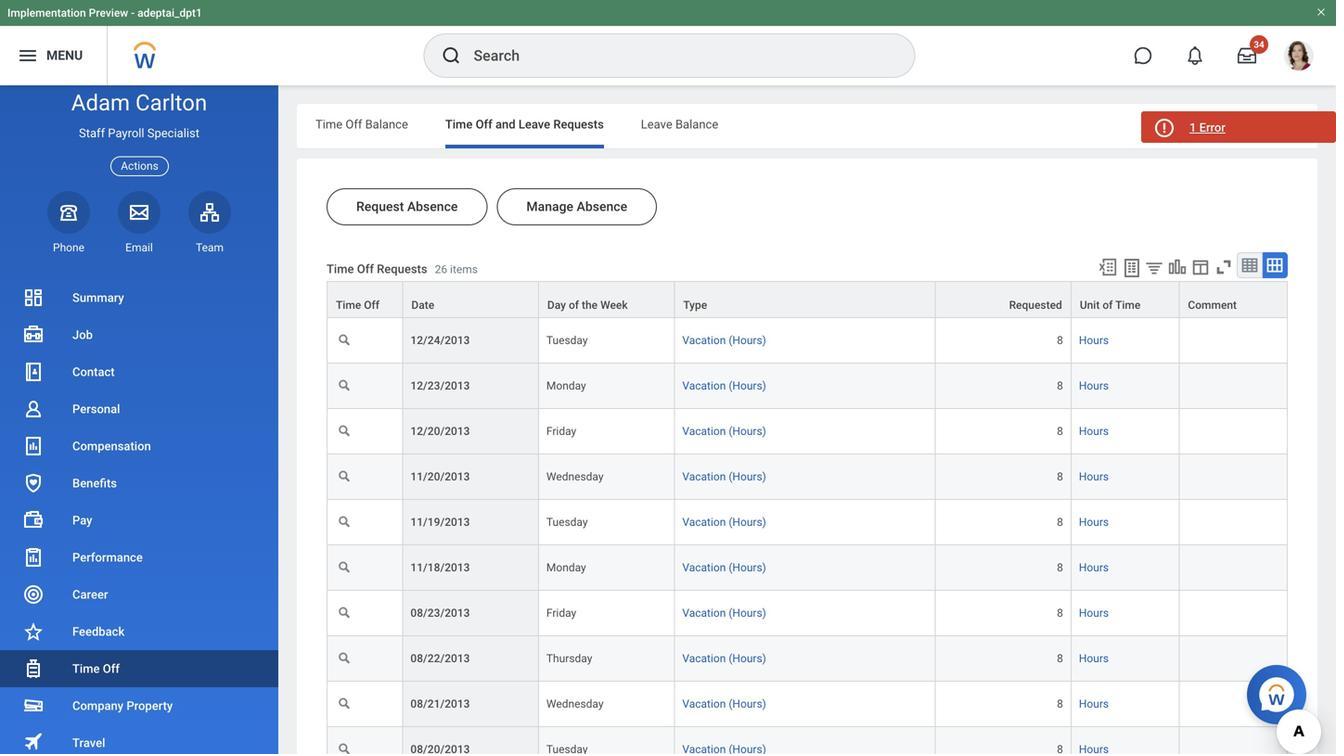 Task type: locate. For each thing, give the bounding box(es) containing it.
carlton
[[135, 90, 207, 116]]

1 horizontal spatial requests
[[553, 117, 604, 131]]

of for the
[[569, 299, 579, 312]]

1 friday from the top
[[546, 425, 576, 438]]

9 hours link from the top
[[1079, 694, 1109, 711]]

6 8 from the top
[[1057, 561, 1063, 574]]

hours for 08/22/2013
[[1079, 652, 1109, 665]]

0 vertical spatial wednesday
[[546, 470, 604, 483]]

8 for 11/18/2013
[[1057, 561, 1063, 574]]

vacation (hours) for 12/24/2013
[[682, 334, 766, 347]]

tuesday
[[546, 334, 588, 347], [546, 516, 588, 529]]

friday
[[546, 425, 576, 438], [546, 607, 576, 620]]

vacation (hours) link for 12/23/2013
[[682, 376, 766, 393]]

cell for 11/20/2013
[[1180, 455, 1288, 500]]

job image
[[22, 324, 45, 346]]

hours for 12/20/2013
[[1079, 425, 1109, 438]]

5 8 from the top
[[1057, 516, 1063, 529]]

of left the
[[569, 299, 579, 312]]

error
[[1199, 121, 1225, 135]]

1 vertical spatial tuesday
[[546, 516, 588, 529]]

off
[[346, 117, 362, 131], [476, 117, 492, 131], [357, 262, 374, 276], [364, 299, 379, 312], [103, 662, 120, 676]]

type button
[[675, 282, 935, 317]]

1 vertical spatial wednesday
[[546, 698, 604, 711]]

compensation image
[[22, 435, 45, 457]]

requests right and
[[553, 117, 604, 131]]

cell for 11/19/2013
[[1180, 500, 1288, 546]]

leave balance
[[641, 117, 718, 131]]

9 vacation (hours) from the top
[[682, 698, 766, 711]]

week
[[600, 299, 628, 312]]

menu banner
[[0, 0, 1336, 85]]

1 horizontal spatial time off
[[336, 299, 379, 312]]

of right unit
[[1103, 299, 1113, 312]]

vacation (hours) for 12/23/2013
[[682, 380, 766, 393]]

time off link
[[0, 650, 278, 687]]

absence
[[407, 199, 458, 214], [577, 199, 627, 214]]

staff
[[79, 126, 105, 140]]

fullscreen image
[[1214, 257, 1234, 277]]

wednesday for 08/21/2013
[[546, 698, 604, 711]]

1 horizontal spatial leave
[[641, 117, 672, 131]]

8
[[1057, 334, 1063, 347], [1057, 380, 1063, 393], [1057, 425, 1063, 438], [1057, 470, 1063, 483], [1057, 516, 1063, 529], [1057, 561, 1063, 574], [1057, 607, 1063, 620], [1057, 652, 1063, 665], [1057, 698, 1063, 711]]

1 hours link from the top
[[1079, 330, 1109, 347]]

(hours)
[[729, 334, 766, 347], [729, 380, 766, 393], [729, 425, 766, 438], [729, 470, 766, 483], [729, 516, 766, 529], [729, 561, 766, 574], [729, 607, 766, 620], [729, 652, 766, 665], [729, 698, 766, 711]]

0 vertical spatial tuesday
[[546, 334, 588, 347]]

monday
[[546, 380, 586, 393], [546, 561, 586, 574]]

8 for 12/20/2013
[[1057, 425, 1063, 438]]

vacation (hours) for 11/18/2013
[[682, 561, 766, 574]]

2 vacation from the top
[[682, 380, 726, 393]]

2 balance from the left
[[675, 117, 718, 131]]

implementation preview -   adeptai_dpt1
[[7, 6, 202, 19]]

phone image
[[56, 201, 82, 223]]

1 horizontal spatial absence
[[577, 199, 627, 214]]

hours link
[[1079, 330, 1109, 347], [1079, 376, 1109, 393], [1079, 421, 1109, 438], [1079, 467, 1109, 483], [1079, 512, 1109, 529], [1079, 558, 1109, 574], [1079, 603, 1109, 620], [1079, 649, 1109, 665], [1079, 694, 1109, 711]]

9 hours from the top
[[1079, 698, 1109, 711]]

hours link for 11/20/2013
[[1079, 467, 1109, 483]]

off inside popup button
[[364, 299, 379, 312]]

travel image
[[22, 731, 45, 753]]

1 cell from the top
[[1180, 318, 1288, 364]]

1 hours from the top
[[1079, 334, 1109, 347]]

2 leave from the left
[[641, 117, 672, 131]]

3 vacation from the top
[[682, 425, 726, 438]]

off up time off popup button
[[357, 262, 374, 276]]

list containing summary
[[0, 279, 278, 754]]

5 hours from the top
[[1079, 516, 1109, 529]]

8 (hours) from the top
[[729, 652, 766, 665]]

2 (hours) from the top
[[729, 380, 766, 393]]

view worker - expand/collapse chart image
[[1167, 257, 1188, 277]]

8 cell from the top
[[1180, 637, 1288, 682]]

tab list containing time off balance
[[297, 104, 1317, 148]]

hours for 08/23/2013
[[1079, 607, 1109, 620]]

5 hours link from the top
[[1079, 512, 1109, 529]]

6 vacation (hours) link from the top
[[682, 558, 766, 574]]

off up company property
[[103, 662, 120, 676]]

pay
[[72, 514, 92, 527]]

4 vacation from the top
[[682, 470, 726, 483]]

time off up company
[[72, 662, 120, 676]]

benefits
[[72, 476, 117, 490]]

8 hours link from the top
[[1079, 649, 1109, 665]]

vacation (hours) link for 08/21/2013
[[682, 694, 766, 711]]

1 tuesday from the top
[[546, 334, 588, 347]]

feedback image
[[22, 621, 45, 643]]

1 vacation (hours) link from the top
[[682, 330, 766, 347]]

request absence button
[[327, 188, 487, 225]]

click to view/edit grid preferences image
[[1190, 257, 1211, 277]]

absence right the manage
[[577, 199, 627, 214]]

toolbar
[[1089, 252, 1288, 281]]

0 horizontal spatial balance
[[365, 117, 408, 131]]

monday for 12/23/2013
[[546, 380, 586, 393]]

0 vertical spatial friday
[[546, 425, 576, 438]]

adam
[[71, 90, 130, 116]]

6 hours link from the top
[[1079, 558, 1109, 574]]

0 horizontal spatial leave
[[519, 117, 550, 131]]

3 (hours) from the top
[[729, 425, 766, 438]]

email adam carlton element
[[118, 240, 161, 255]]

cell for 08/23/2013
[[1180, 591, 1288, 637]]

off left and
[[476, 117, 492, 131]]

hours
[[1079, 334, 1109, 347], [1079, 380, 1109, 393], [1079, 425, 1109, 438], [1079, 470, 1109, 483], [1079, 516, 1109, 529], [1079, 561, 1109, 574], [1079, 607, 1109, 620], [1079, 652, 1109, 665], [1079, 698, 1109, 711]]

(hours) for 12/23/2013
[[729, 380, 766, 393]]

1 horizontal spatial balance
[[675, 117, 718, 131]]

1 of from the left
[[569, 299, 579, 312]]

time off inside time off popup button
[[336, 299, 379, 312]]

leave
[[519, 117, 550, 131], [641, 117, 672, 131]]

2 wednesday from the top
[[546, 698, 604, 711]]

7 vacation from the top
[[682, 607, 726, 620]]

request absence
[[356, 199, 458, 214]]

6 cell from the top
[[1180, 546, 1288, 591]]

search image
[[440, 45, 463, 67]]

vacation for 12/23/2013
[[682, 380, 726, 393]]

of
[[569, 299, 579, 312], [1103, 299, 1113, 312]]

5 row from the top
[[327, 455, 1288, 500]]

9 (hours) from the top
[[729, 698, 766, 711]]

cell
[[1180, 318, 1288, 364], [1180, 364, 1288, 409], [1180, 409, 1288, 455], [1180, 455, 1288, 500], [1180, 500, 1288, 546], [1180, 546, 1288, 591], [1180, 591, 1288, 637], [1180, 637, 1288, 682], [1180, 682, 1288, 727], [1180, 727, 1288, 754]]

1 vertical spatial friday
[[546, 607, 576, 620]]

9 8 from the top
[[1057, 698, 1063, 711]]

time off inside time off link
[[72, 662, 120, 676]]

vacation (hours) for 12/20/2013
[[682, 425, 766, 438]]

job
[[72, 328, 93, 342]]

vacation (hours) for 08/23/2013
[[682, 607, 766, 620]]

4 hours link from the top
[[1079, 467, 1109, 483]]

2 friday from the top
[[546, 607, 576, 620]]

menu
[[46, 48, 83, 63]]

vacation (hours) link for 12/20/2013
[[682, 421, 766, 438]]

1 absence from the left
[[407, 199, 458, 214]]

time off balance
[[315, 117, 408, 131]]

0 vertical spatial time off
[[336, 299, 379, 312]]

friday for 08/23/2013
[[546, 607, 576, 620]]

1 balance from the left
[[365, 117, 408, 131]]

1 (hours) from the top
[[729, 334, 766, 347]]

navigation pane region
[[0, 85, 278, 754]]

off for requests
[[357, 262, 374, 276]]

absence right request
[[407, 199, 458, 214]]

personal
[[72, 402, 120, 416]]

unit of time
[[1080, 299, 1141, 312]]

1 vertical spatial monday
[[546, 561, 586, 574]]

4 vacation (hours) link from the top
[[682, 467, 766, 483]]

3 hours from the top
[[1079, 425, 1109, 438]]

9 cell from the top
[[1180, 682, 1288, 727]]

time off down the time off requests 26 items
[[336, 299, 379, 312]]

5 vacation from the top
[[682, 516, 726, 529]]

time inside time off popup button
[[336, 299, 361, 312]]

34
[[1254, 39, 1264, 50]]

monday for 11/18/2013
[[546, 561, 586, 574]]

2 of from the left
[[1103, 299, 1113, 312]]

manage absence button
[[497, 188, 657, 225]]

travel
[[72, 736, 105, 750]]

3 cell from the top
[[1180, 409, 1288, 455]]

vacation (hours) link for 11/18/2013
[[682, 558, 766, 574]]

contact image
[[22, 361, 45, 383]]

vacation
[[682, 334, 726, 347], [682, 380, 726, 393], [682, 425, 726, 438], [682, 470, 726, 483], [682, 516, 726, 529], [682, 561, 726, 574], [682, 607, 726, 620], [682, 652, 726, 665], [682, 698, 726, 711]]

friday for 12/20/2013
[[546, 425, 576, 438]]

team
[[196, 241, 224, 254]]

7 (hours) from the top
[[729, 607, 766, 620]]

monday down day
[[546, 380, 586, 393]]

1 horizontal spatial of
[[1103, 299, 1113, 312]]

0 horizontal spatial time off
[[72, 662, 120, 676]]

8 8 from the top
[[1057, 652, 1063, 665]]

email
[[125, 241, 153, 254]]

0 horizontal spatial of
[[569, 299, 579, 312]]

off for balance
[[346, 117, 362, 131]]

hours link for 12/24/2013
[[1079, 330, 1109, 347]]

thursday
[[546, 652, 592, 665]]

hours link for 11/19/2013
[[1079, 512, 1109, 529]]

5 vacation (hours) link from the top
[[682, 512, 766, 529]]

summary link
[[0, 279, 278, 316]]

travel link
[[0, 725, 278, 754]]

day of the week
[[547, 299, 628, 312]]

1 error button
[[1141, 111, 1336, 143]]

2 vacation (hours) link from the top
[[682, 376, 766, 393]]

vacation (hours) for 11/19/2013
[[682, 516, 766, 529]]

5 (hours) from the top
[[729, 516, 766, 529]]

leave down search workday search box
[[641, 117, 672, 131]]

monday up thursday
[[546, 561, 586, 574]]

1 vacation (hours) from the top
[[682, 334, 766, 347]]

vacation (hours) link for 11/20/2013
[[682, 467, 766, 483]]

7 hours link from the top
[[1079, 603, 1109, 620]]

wednesday
[[546, 470, 604, 483], [546, 698, 604, 711]]

hours for 11/20/2013
[[1079, 470, 1109, 483]]

(hours) for 11/18/2013
[[729, 561, 766, 574]]

5 cell from the top
[[1180, 500, 1288, 546]]

2 hours from the top
[[1079, 380, 1109, 393]]

8 vacation (hours) from the top
[[682, 652, 766, 665]]

absence inside manage absence button
[[577, 199, 627, 214]]

7 hours from the top
[[1079, 607, 1109, 620]]

balance up request
[[365, 117, 408, 131]]

3 8 from the top
[[1057, 425, 1063, 438]]

balance
[[365, 117, 408, 131], [675, 117, 718, 131]]

4 row from the top
[[327, 409, 1288, 455]]

0 horizontal spatial requests
[[377, 262, 427, 276]]

8 row from the top
[[327, 591, 1288, 637]]

(hours) for 11/19/2013
[[729, 516, 766, 529]]

7 vacation (hours) link from the top
[[682, 603, 766, 620]]

requested
[[1009, 299, 1062, 312]]

requests left 26
[[377, 262, 427, 276]]

7 row from the top
[[327, 546, 1288, 591]]

9 vacation from the top
[[682, 698, 726, 711]]

8 hours from the top
[[1079, 652, 1109, 665]]

absence inside request absence button
[[407, 199, 458, 214]]

mail image
[[128, 201, 150, 223]]

team link
[[188, 191, 231, 255]]

6 hours from the top
[[1079, 561, 1109, 574]]

feedback link
[[0, 613, 278, 650]]

absence for manage absence
[[577, 199, 627, 214]]

2 8 from the top
[[1057, 380, 1063, 393]]

10 cell from the top
[[1180, 727, 1288, 754]]

(hours) for 12/20/2013
[[729, 425, 766, 438]]

list
[[0, 279, 278, 754]]

benefits image
[[22, 472, 45, 495]]

4 (hours) from the top
[[729, 470, 766, 483]]

3 vacation (hours) from the top
[[682, 425, 766, 438]]

2 tuesday from the top
[[546, 516, 588, 529]]

and
[[495, 117, 516, 131]]

expand table image
[[1266, 256, 1284, 275]]

4 cell from the top
[[1180, 455, 1288, 500]]

1 wednesday from the top
[[546, 470, 604, 483]]

time inside time off link
[[72, 662, 100, 676]]

7 8 from the top
[[1057, 607, 1063, 620]]

2 row from the top
[[327, 318, 1288, 364]]

view team image
[[199, 201, 221, 223]]

wednesday for 11/20/2013
[[546, 470, 604, 483]]

contact link
[[0, 353, 278, 391]]

staff payroll specialist
[[79, 126, 199, 140]]

9 row from the top
[[327, 637, 1288, 682]]

6 (hours) from the top
[[729, 561, 766, 574]]

4 vacation (hours) from the top
[[682, 470, 766, 483]]

team adam carlton element
[[188, 240, 231, 255]]

1 monday from the top
[[546, 380, 586, 393]]

(hours) for 08/21/2013
[[729, 698, 766, 711]]

row containing 12/20/2013
[[327, 409, 1288, 455]]

time off button
[[328, 282, 402, 317]]

8 vacation (hours) link from the top
[[682, 649, 766, 665]]

7 cell from the top
[[1180, 591, 1288, 637]]

10 row from the top
[[327, 682, 1288, 727]]

12/20/2013
[[410, 425, 470, 438]]

6 vacation from the top
[[682, 561, 726, 574]]

cell for 08/21/2013
[[1180, 682, 1288, 727]]

day
[[547, 299, 566, 312]]

4 hours from the top
[[1079, 470, 1109, 483]]

8 for 12/23/2013
[[1057, 380, 1063, 393]]

compensation
[[72, 439, 151, 453]]

2 absence from the left
[[577, 199, 627, 214]]

3 hours link from the top
[[1079, 421, 1109, 438]]

company property image
[[22, 695, 45, 717]]

summary
[[72, 291, 124, 305]]

time off
[[336, 299, 379, 312], [72, 662, 120, 676]]

adeptai_dpt1
[[137, 6, 202, 19]]

row
[[327, 281, 1288, 318], [327, 318, 1288, 364], [327, 364, 1288, 409], [327, 409, 1288, 455], [327, 455, 1288, 500], [327, 500, 1288, 546], [327, 546, 1288, 591], [327, 591, 1288, 637], [327, 637, 1288, 682], [327, 682, 1288, 727], [327, 727, 1288, 754]]

hours for 12/24/2013
[[1079, 334, 1109, 347]]

vacation (hours)
[[682, 334, 766, 347], [682, 380, 766, 393], [682, 425, 766, 438], [682, 470, 766, 483], [682, 516, 766, 529], [682, 561, 766, 574], [682, 607, 766, 620], [682, 652, 766, 665], [682, 698, 766, 711]]

off up request
[[346, 117, 362, 131]]

5 vacation (hours) from the top
[[682, 516, 766, 529]]

8 vacation from the top
[[682, 652, 726, 665]]

0 vertical spatial monday
[[546, 380, 586, 393]]

vacation for 12/20/2013
[[682, 425, 726, 438]]

2 vacation (hours) from the top
[[682, 380, 766, 393]]

0 vertical spatial requests
[[553, 117, 604, 131]]

implementation
[[7, 6, 86, 19]]

time off requests 26 items
[[327, 262, 478, 276]]

table image
[[1240, 256, 1259, 275]]

balance down search workday search box
[[675, 117, 718, 131]]

1 row from the top
[[327, 281, 1288, 318]]

select to filter grid data image
[[1144, 258, 1164, 277]]

off for and
[[476, 117, 492, 131]]

tab list
[[297, 104, 1317, 148]]

1 vacation from the top
[[682, 334, 726, 347]]

08/23/2013
[[410, 607, 470, 620]]

26
[[435, 263, 447, 276]]

6 row from the top
[[327, 500, 1288, 546]]

3 row from the top
[[327, 364, 1288, 409]]

company
[[72, 699, 124, 713]]

leave right and
[[519, 117, 550, 131]]

off down the time off requests 26 items
[[364, 299, 379, 312]]

6 vacation (hours) from the top
[[682, 561, 766, 574]]

2 cell from the top
[[1180, 364, 1288, 409]]

2 monday from the top
[[546, 561, 586, 574]]

0 horizontal spatial absence
[[407, 199, 458, 214]]

3 vacation (hours) link from the top
[[682, 421, 766, 438]]

7 vacation (hours) from the top
[[682, 607, 766, 620]]

4 8 from the top
[[1057, 470, 1063, 483]]

1 vertical spatial time off
[[72, 662, 120, 676]]

9 vacation (hours) link from the top
[[682, 694, 766, 711]]

actions button
[[111, 156, 169, 176]]

hours for 08/21/2013
[[1079, 698, 1109, 711]]

2 hours link from the top
[[1079, 376, 1109, 393]]

1 8 from the top
[[1057, 334, 1063, 347]]

1 vertical spatial requests
[[377, 262, 427, 276]]



Task type: describe. For each thing, give the bounding box(es) containing it.
row containing 08/23/2013
[[327, 591, 1288, 637]]

day of the week button
[[539, 282, 674, 317]]

contact
[[72, 365, 115, 379]]

cell for 12/24/2013
[[1180, 318, 1288, 364]]

unit of time button
[[1071, 282, 1179, 317]]

adam carlton
[[71, 90, 207, 116]]

8 for 08/21/2013
[[1057, 698, 1063, 711]]

pay link
[[0, 502, 278, 539]]

request
[[356, 199, 404, 214]]

actions
[[121, 160, 158, 173]]

hours link for 12/23/2013
[[1079, 376, 1109, 393]]

requests inside tab list
[[553, 117, 604, 131]]

feedback
[[72, 625, 125, 639]]

career
[[72, 588, 108, 602]]

row containing 11/19/2013
[[327, 500, 1288, 546]]

11 row from the top
[[327, 727, 1288, 754]]

job link
[[0, 316, 278, 353]]

items
[[450, 263, 478, 276]]

performance link
[[0, 539, 278, 576]]

performance
[[72, 551, 143, 565]]

career link
[[0, 576, 278, 613]]

hours for 12/23/2013
[[1079, 380, 1109, 393]]

phone button
[[47, 191, 90, 255]]

comment
[[1188, 299, 1237, 312]]

vacation for 12/24/2013
[[682, 334, 726, 347]]

(hours) for 08/22/2013
[[729, 652, 766, 665]]

personal image
[[22, 398, 45, 420]]

company property link
[[0, 687, 278, 725]]

hours link for 11/18/2013
[[1079, 558, 1109, 574]]

inbox large image
[[1238, 46, 1256, 65]]

cell for 12/23/2013
[[1180, 364, 1288, 409]]

export to excel image
[[1098, 257, 1118, 277]]

cell for 12/20/2013
[[1180, 409, 1288, 455]]

vacation for 08/23/2013
[[682, 607, 726, 620]]

8 for 08/22/2013
[[1057, 652, 1063, 665]]

12/23/2013
[[410, 380, 470, 393]]

1
[[1189, 121, 1196, 135]]

close environment banner image
[[1316, 6, 1327, 18]]

vacation (hours) link for 08/23/2013
[[682, 603, 766, 620]]

row containing 08/22/2013
[[327, 637, 1288, 682]]

8 for 11/20/2013
[[1057, 470, 1063, 483]]

exclamation image
[[1157, 122, 1171, 135]]

1 leave from the left
[[519, 117, 550, 131]]

notifications large image
[[1186, 46, 1204, 65]]

phone
[[53, 241, 84, 254]]

hours for 11/19/2013
[[1079, 516, 1109, 529]]

vacation (hours) for 08/21/2013
[[682, 698, 766, 711]]

company property
[[72, 699, 173, 713]]

34 button
[[1227, 35, 1268, 76]]

cell for 11/18/2013
[[1180, 546, 1288, 591]]

email button
[[118, 191, 161, 255]]

vacation (hours) link for 11/19/2013
[[682, 512, 766, 529]]

vacation (hours) for 11/20/2013
[[682, 470, 766, 483]]

manage
[[526, 199, 573, 214]]

cell for 08/22/2013
[[1180, 637, 1288, 682]]

row containing 12/23/2013
[[327, 364, 1288, 409]]

vacation (hours) link for 12/24/2013
[[682, 330, 766, 347]]

8 for 08/23/2013
[[1057, 607, 1063, 620]]

row containing 08/21/2013
[[327, 682, 1288, 727]]

comment button
[[1180, 282, 1287, 317]]

hours link for 08/21/2013
[[1079, 694, 1109, 711]]

unit
[[1080, 299, 1100, 312]]

payroll
[[108, 126, 144, 140]]

vacation for 11/20/2013
[[682, 470, 726, 483]]

summary image
[[22, 287, 45, 309]]

pay image
[[22, 509, 45, 532]]

career image
[[22, 584, 45, 606]]

type
[[683, 299, 707, 312]]

12/24/2013
[[410, 334, 470, 347]]

(hours) for 11/20/2013
[[729, 470, 766, 483]]

11/18/2013
[[410, 561, 470, 574]]

property
[[126, 699, 173, 713]]

specialist
[[147, 126, 199, 140]]

off inside navigation pane region
[[103, 662, 120, 676]]

hours link for 12/20/2013
[[1079, 421, 1109, 438]]

tuesday for 12/24/2013
[[546, 334, 588, 347]]

vacation for 11/18/2013
[[682, 561, 726, 574]]

performance image
[[22, 546, 45, 569]]

11/20/2013
[[410, 470, 470, 483]]

absence for request absence
[[407, 199, 458, 214]]

of for time
[[1103, 299, 1113, 312]]

the
[[582, 299, 598, 312]]

justify image
[[17, 45, 39, 67]]

vacation for 08/22/2013
[[682, 652, 726, 665]]

11/19/2013
[[410, 516, 470, 529]]

row containing 11/20/2013
[[327, 455, 1288, 500]]

tuesday for 11/19/2013
[[546, 516, 588, 529]]

manage absence
[[526, 199, 627, 214]]

benefits link
[[0, 465, 278, 502]]

vacation (hours) for 08/22/2013
[[682, 652, 766, 665]]

vacation for 08/21/2013
[[682, 698, 726, 711]]

(hours) for 12/24/2013
[[729, 334, 766, 347]]

hours link for 08/23/2013
[[1079, 603, 1109, 620]]

profile logan mcneil image
[[1284, 41, 1314, 74]]

-
[[131, 6, 135, 19]]

personal link
[[0, 391, 278, 428]]

phone adam carlton element
[[47, 240, 90, 255]]

requested button
[[936, 282, 1071, 317]]

08/21/2013
[[410, 698, 470, 711]]

date
[[411, 299, 434, 312]]

time off image
[[22, 658, 45, 680]]

8 for 12/24/2013
[[1057, 334, 1063, 347]]

hours link for 08/22/2013
[[1079, 649, 1109, 665]]

hours for 11/18/2013
[[1079, 561, 1109, 574]]

row containing 12/24/2013
[[327, 318, 1288, 364]]

vacation (hours) link for 08/22/2013
[[682, 649, 766, 665]]

1 error
[[1189, 121, 1225, 135]]

Search Workday  search field
[[474, 35, 876, 76]]

time off and leave requests
[[445, 117, 604, 131]]

preview
[[89, 6, 128, 19]]

(hours) for 08/23/2013
[[729, 607, 766, 620]]

row containing time off
[[327, 281, 1288, 318]]

08/22/2013
[[410, 652, 470, 665]]

8 for 11/19/2013
[[1057, 516, 1063, 529]]

row containing 11/18/2013
[[327, 546, 1288, 591]]

menu button
[[0, 26, 107, 85]]

export to worksheets image
[[1121, 257, 1143, 279]]

vacation for 11/19/2013
[[682, 516, 726, 529]]

time inside unit of time popup button
[[1115, 299, 1141, 312]]

date button
[[403, 282, 538, 317]]

compensation link
[[0, 428, 278, 465]]



Task type: vqa. For each thing, say whether or not it's contained in the screenshot.
the for
no



